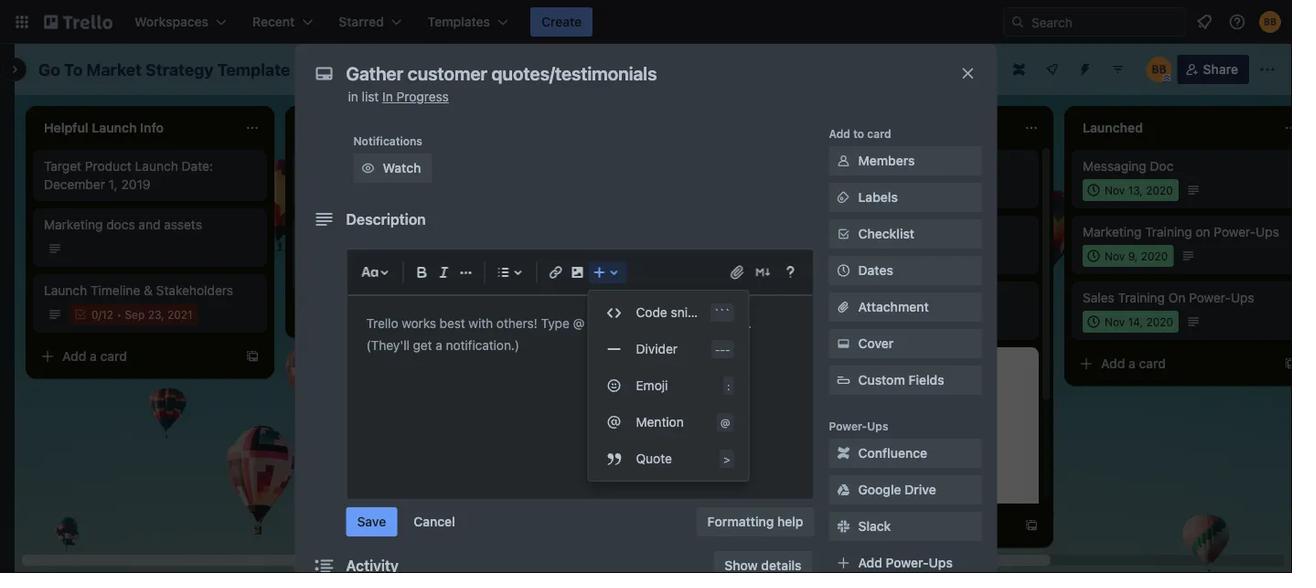 Task type: vqa. For each thing, say whether or not it's contained in the screenshot.
on within the Update assorted references on existing Marketing pages
yes



Task type: locate. For each thing, give the bounding box(es) containing it.
menu inside editor toolbar toolbar
[[589, 295, 749, 478]]

confluence
[[859, 446, 928, 461]]

-
[[883, 225, 889, 240], [715, 343, 720, 356], [720, 343, 725, 356], [725, 343, 730, 356]]

1 vertical spatial nov
[[1105, 250, 1125, 263]]

fix
[[304, 159, 321, 174]]

marketing for marketing training on power-ups
[[1083, 225, 1142, 240]]

announcement
[[892, 225, 982, 240], [867, 290, 956, 306]]

target
[[44, 159, 81, 174]]

sm image for confluence
[[835, 445, 853, 463]]

sm image for members
[[835, 152, 853, 170]]

italic ⌘i image
[[433, 262, 455, 284]]

divider
[[636, 342, 678, 357]]

nov inside 'option'
[[1105, 316, 1125, 328]]

add a card button up the add power-ups 'link'
[[812, 511, 1017, 541]]

snippet
[[671, 305, 715, 320]]

1 horizontal spatial 23,
[[863, 316, 880, 328]]

references
[[405, 225, 468, 240]]

1 vertical spatial announcement
[[867, 290, 956, 306]]

1 vertical spatial training
[[1118, 290, 1165, 306]]

add for marketing training on power-ups
[[1101, 356, 1126, 371]]

>
[[724, 453, 730, 466]]

a down 0
[[90, 349, 97, 364]]

0 vertical spatial training
[[1145, 225, 1193, 240]]

nov left 14,
[[1105, 316, 1125, 328]]

training for sales
[[1118, 290, 1165, 306]]

2021
[[167, 308, 193, 321]]

launch up 2019
[[135, 159, 178, 174]]

training up the nov 9, 2020
[[1145, 225, 1193, 240]]

0 horizontal spatial launch
[[44, 283, 87, 298]]

jul inside option
[[845, 316, 860, 328]]

google
[[859, 483, 902, 498]]

sm image
[[359, 159, 377, 177], [835, 188, 853, 207], [835, 445, 853, 463], [835, 481, 853, 499]]

aug
[[845, 184, 865, 197]]

social promotion link
[[823, 157, 1028, 176]]

training up nov 14, 2020
[[1118, 290, 1165, 306]]

card down the text styles image
[[360, 309, 387, 324]]

customize views image
[[456, 60, 474, 79]]

add for marketing docs and assets
[[62, 349, 86, 364]]

timeline
[[91, 283, 140, 298]]

0 horizontal spatial marketing
[[44, 217, 103, 232]]

add a card button down nov 14, 2020
[[1072, 349, 1277, 379]]

add
[[829, 127, 851, 140], [322, 309, 346, 324], [62, 349, 86, 364], [1101, 356, 1126, 371], [842, 518, 866, 533], [859, 556, 883, 571]]

2020 inside checkbox
[[881, 250, 909, 263]]

a down google
[[869, 518, 876, 533]]

create from template… image for blog post - announcement
[[1025, 519, 1039, 533]]

nov
[[1105, 184, 1125, 197], [1105, 250, 1125, 263], [1105, 316, 1125, 328]]

go to market strategy template
[[38, 59, 290, 79]]

add a card down 14,
[[1101, 356, 1166, 371]]

on for issue
[[420, 159, 434, 174]]

menu containing code snippet
[[589, 295, 749, 478]]

labels link
[[829, 183, 983, 212]]

sm image inside cover link
[[835, 335, 853, 353]]

create from template… image
[[505, 309, 520, 324], [245, 349, 260, 364], [1284, 357, 1293, 371], [1025, 519, 1039, 533]]

on right references
[[472, 225, 487, 240]]

12
[[102, 308, 113, 321]]

add a card down 0
[[62, 349, 127, 364]]

sm image down "social"
[[835, 188, 853, 207]]

0 horizontal spatial on
[[420, 159, 434, 174]]

announcement down labels link
[[892, 225, 982, 240]]

14,
[[1128, 316, 1144, 328]]

Jul 23, 2020 checkbox
[[823, 311, 915, 333]]

nov for marketing
[[1105, 250, 1125, 263]]

image image
[[567, 262, 589, 284]]

2020 inside checkbox
[[886, 184, 913, 197]]

social promotion
[[823, 159, 923, 174]]

slack
[[859, 519, 891, 534]]

on down the messaging doc link at top right
[[1196, 225, 1211, 240]]

a for assorted
[[350, 309, 357, 324]]

list
[[362, 89, 379, 104]]

23, inside option
[[863, 316, 880, 328]]

2020 inside checkbox
[[1141, 250, 1168, 263]]

nov inside option
[[1105, 184, 1125, 197]]

1 nov from the top
[[1105, 184, 1125, 197]]

link image
[[545, 262, 567, 284]]

2020 for on
[[1141, 250, 1168, 263]]

add a card for docs
[[62, 349, 127, 364]]

launch left timeline
[[44, 283, 87, 298]]

code snippet ```
[[636, 305, 730, 320]]

power- down the slack
[[886, 556, 929, 571]]

None text field
[[337, 57, 941, 90]]

3 sm image from the top
[[835, 335, 853, 353]]

sales training on power-ups link
[[1083, 289, 1293, 307]]

nov left 13,
[[1105, 184, 1125, 197]]

jul down app
[[845, 316, 860, 328]]

2 nov from the top
[[1105, 250, 1125, 263]]

0 vertical spatial jul
[[845, 250, 860, 263]]

0 vertical spatial announcement
[[892, 225, 982, 240]]

sm image inside members link
[[835, 152, 853, 170]]

members link
[[829, 146, 983, 176]]

2020 down attachment at the right bottom of the page
[[883, 316, 910, 328]]

nov left 9, at the right of page
[[1105, 250, 1125, 263]]

add a card button down the text styles image
[[293, 302, 498, 331]]

in list in progress
[[348, 89, 449, 104]]

training inside marketing training on power-ups link
[[1145, 225, 1193, 240]]

lists image
[[493, 262, 515, 284]]

add a card button
[[293, 302, 498, 331], [33, 342, 238, 371], [1072, 349, 1277, 379], [812, 511, 1017, 541]]

card for blog post - announcement
[[880, 518, 907, 533]]

2020 inside 'option'
[[1147, 316, 1174, 328]]

sm image down the power-ups
[[835, 445, 853, 463]]

sm image
[[835, 152, 853, 170], [835, 225, 853, 243], [835, 335, 853, 353], [835, 518, 853, 536]]

marketing up nov 9, 2020 checkbox
[[1083, 225, 1142, 240]]

2020 for on
[[1147, 316, 1174, 328]]

marketing docs and assets link
[[44, 216, 256, 234]]

watch
[[383, 161, 421, 176]]

formatting help link
[[697, 508, 815, 537]]

2 horizontal spatial marketing
[[1083, 225, 1142, 240]]

add a card button for on
[[1072, 349, 1277, 379]]

2020 down checklist
[[881, 250, 909, 263]]

sm image left cover at right bottom
[[835, 335, 853, 353]]

2 sm image from the top
[[835, 225, 853, 243]]

add a card down 3
[[322, 309, 387, 324]]

training inside sales training on power-ups link
[[1118, 290, 1165, 306]]

jul 23, 2020
[[845, 316, 910, 328]]

to
[[854, 127, 865, 140]]

sm image inside labels link
[[835, 188, 853, 207]]

a down update assorted references on existing marketing pages on the top
[[350, 309, 357, 324]]

add a card button for -
[[812, 511, 1017, 541]]

add a card
[[322, 309, 387, 324], [62, 349, 127, 364], [1101, 356, 1166, 371], [842, 518, 907, 533]]

announcement inside the in-app announcement link
[[867, 290, 956, 306]]

add a card button for references
[[293, 302, 498, 331]]

jul left 19,
[[845, 250, 860, 263]]

sm image left google
[[835, 481, 853, 499]]

sm image left issue
[[359, 159, 377, 177]]

23, right sep
[[148, 308, 164, 321]]

description
[[346, 211, 426, 228]]

sm image left post
[[835, 225, 853, 243]]

2019
[[121, 177, 151, 192]]

2020 right 9, at the right of page
[[1141, 250, 1168, 263]]

launch
[[135, 159, 178, 174], [44, 283, 87, 298]]

pages
[[415, 243, 451, 258]]

0 vertical spatial launch
[[135, 159, 178, 174]]

marketing for marketing docs and assets
[[44, 217, 103, 232]]

1 horizontal spatial marketing
[[353, 243, 412, 258]]

1 jul from the top
[[845, 250, 860, 263]]

progress
[[397, 89, 449, 104]]

•
[[117, 308, 122, 321]]

create from template… image for marketing training on power-ups
[[1284, 357, 1293, 371]]

in-app announcement link
[[823, 289, 1028, 307]]

sm image inside checklist link
[[835, 225, 853, 243]]

aug 21, 2020
[[845, 184, 913, 197]]

0 vertical spatial nov
[[1105, 184, 1125, 197]]

stakeholders
[[156, 283, 233, 298]]

sm image for google drive
[[835, 481, 853, 499]]

existing
[[304, 243, 349, 258]]

2020 right 14,
[[1147, 316, 1174, 328]]

jul inside checkbox
[[845, 250, 860, 263]]

formatting help
[[708, 515, 804, 530]]

a
[[350, 309, 357, 324], [90, 349, 97, 364], [1129, 356, 1136, 371], [869, 518, 876, 533]]

2 vertical spatial nov
[[1105, 316, 1125, 328]]

2020 right 21,
[[886, 184, 913, 197]]

menu
[[589, 295, 749, 478]]

19,
[[863, 250, 878, 263]]

sm image up aug
[[835, 152, 853, 170]]

3 nov from the top
[[1105, 316, 1125, 328]]

sep
[[125, 308, 145, 321]]

training
[[1145, 225, 1193, 240], [1118, 290, 1165, 306]]

quote image
[[603, 448, 625, 470]]

card down google drive
[[880, 518, 907, 533]]

card down the •
[[100, 349, 127, 364]]

create button
[[531, 7, 593, 37]]

card down nov 14, 2020
[[1139, 356, 1166, 371]]

bob builder (bobbuilder40) image
[[1147, 57, 1172, 82]]

promotion
[[862, 159, 923, 174]]

announcement inside blog post - announcement link
[[892, 225, 982, 240]]

power ups image
[[1045, 62, 1060, 77]]

Board name text field
[[29, 55, 300, 84]]

card right to
[[868, 127, 892, 140]]

in progress link
[[383, 89, 449, 104]]

4 sm image from the top
[[835, 518, 853, 536]]

on right issue
[[420, 159, 434, 174]]

1 sm image from the top
[[835, 152, 853, 170]]

add a card for post
[[842, 518, 907, 533]]

assorted
[[350, 225, 402, 240]]

marketing down december
[[44, 217, 103, 232]]

on inside update assorted references on existing marketing pages
[[472, 225, 487, 240]]

1 horizontal spatial on
[[472, 225, 487, 240]]

show menu image
[[1259, 60, 1277, 79]]

sm image left the slack
[[835, 518, 853, 536]]

add a card down google
[[842, 518, 907, 533]]

Main content area, start typing to enter text. text field
[[366, 313, 794, 357]]

add power-ups
[[859, 556, 953, 571]]

add a card for training
[[1101, 356, 1166, 371]]

add a card button down sep
[[33, 342, 238, 371]]

add for blog post - announcement
[[842, 518, 866, 533]]

23, up cover at right bottom
[[863, 316, 880, 328]]

marketing training on power-ups
[[1083, 225, 1280, 240]]

notifications
[[354, 134, 423, 147]]

training for marketing
[[1145, 225, 1193, 240]]

a down 'nov 14, 2020' 'option'
[[1129, 356, 1136, 371]]

in-
[[823, 290, 840, 306]]

in
[[383, 89, 393, 104]]

23,
[[148, 308, 164, 321], [863, 316, 880, 328]]

nov inside checkbox
[[1105, 250, 1125, 263]]

announcement down the dates button
[[867, 290, 956, 306]]

drive
[[905, 483, 936, 498]]

1 vertical spatial jul
[[845, 316, 860, 328]]

1 horizontal spatial launch
[[135, 159, 178, 174]]

sm image for cover
[[835, 335, 853, 353]]

on
[[1169, 290, 1186, 306]]

on for references
[[472, 225, 487, 240]]

Nov 9, 2020 checkbox
[[1083, 245, 1174, 267]]

sm image inside 'watch' button
[[359, 159, 377, 177]]

sm image for labels
[[835, 188, 853, 207]]

add to card
[[829, 127, 892, 140]]

Aug 21, 2020 checkbox
[[823, 179, 919, 201]]

marketing down assorted
[[353, 243, 412, 258]]

2 jul from the top
[[845, 316, 860, 328]]

in-app announcement
[[823, 290, 956, 306]]



Task type: describe. For each thing, give the bounding box(es) containing it.
view markdown image
[[754, 263, 773, 282]]

labels
[[859, 190, 898, 205]]

9,
[[1128, 250, 1138, 263]]

launch timeline & stakeholders
[[44, 283, 233, 298]]

to
[[64, 59, 83, 79]]

ups inside 'link'
[[929, 556, 953, 571]]

power- right on
[[1189, 290, 1231, 306]]

docs
[[106, 217, 135, 232]]

cancel
[[414, 515, 455, 530]]

open help dialog image
[[780, 262, 802, 284]]

add a card button for and
[[33, 342, 238, 371]]

more formatting image
[[455, 262, 477, 284]]

1,
[[109, 177, 118, 192]]

custom fields button
[[829, 371, 983, 390]]

add for update assorted references on existing marketing pages
[[322, 309, 346, 324]]

sm image for checklist
[[835, 225, 853, 243]]

open information menu image
[[1229, 13, 1247, 31]]

create
[[542, 14, 582, 29]]

strategy
[[146, 59, 214, 79]]

sales
[[1083, 290, 1115, 306]]

bob builder (bobbuilder40) image
[[1260, 11, 1282, 33]]

power- down the messaging doc link at top right
[[1214, 225, 1256, 240]]

add a card for assorted
[[322, 309, 387, 324]]

messaging
[[1083, 159, 1147, 174]]

card for update assorted references on existing marketing pages
[[360, 309, 387, 324]]

custom
[[859, 373, 905, 388]]

a for training
[[1129, 356, 1136, 371]]

messaging doc link
[[1083, 157, 1293, 176]]

messaging doc
[[1083, 159, 1174, 174]]

code snippet image
[[603, 302, 625, 324]]

jul 19, 2020
[[845, 250, 909, 263]]

custom fields
[[859, 373, 945, 388]]

emoji
[[636, 378, 668, 393]]

a for docs
[[90, 349, 97, 364]]

update assorted references on existing marketing pages
[[304, 225, 487, 258]]

sm image for watch
[[359, 159, 377, 177]]

2 horizontal spatial on
[[1196, 225, 1211, 240]]

fix alignment issue on /pricing link
[[304, 157, 516, 176]]

card for marketing docs and assets
[[100, 349, 127, 364]]

```
[[714, 306, 730, 319]]

fix alignment issue on /pricing
[[304, 159, 482, 174]]

jul for app
[[845, 316, 860, 328]]

share
[[1204, 62, 1239, 77]]

create from template… image for marketing docs and assets
[[245, 349, 260, 364]]

1 vertical spatial launch
[[44, 283, 87, 298]]

21,
[[869, 184, 883, 197]]

power- up confluence on the bottom right of page
[[829, 420, 867, 433]]

december
[[44, 177, 105, 192]]

mention image
[[603, 412, 625, 434]]

2020 right 13,
[[1146, 184, 1174, 197]]

---
[[715, 343, 730, 356]]

blog post - announcement link
[[823, 223, 1028, 241]]

update
[[304, 225, 347, 240]]

checklist
[[859, 226, 915, 241]]

post
[[853, 225, 879, 240]]

quote
[[636, 451, 672, 467]]

attach and insert link image
[[729, 263, 747, 282]]

board link
[[369, 55, 447, 84]]

save
[[357, 515, 386, 530]]

/
[[98, 308, 102, 321]]

workspace visible image
[[343, 62, 358, 77]]

product
[[85, 159, 132, 174]]

3
[[336, 268, 343, 281]]

blog
[[823, 225, 850, 240]]

board
[[400, 62, 436, 77]]

search image
[[1011, 15, 1025, 29]]

0
[[91, 308, 98, 321]]

primary element
[[0, 0, 1293, 44]]

date:
[[182, 159, 213, 174]]

launch inside target product launch date: december 1, 2019
[[135, 159, 178, 174]]

sm image for slack
[[835, 518, 853, 536]]

Jul 19, 2020 checkbox
[[823, 245, 914, 267]]

nov 13, 2020
[[1105, 184, 1174, 197]]

Nov 14, 2020 checkbox
[[1083, 311, 1179, 333]]

attachment button
[[829, 293, 983, 322]]

cover link
[[829, 329, 983, 359]]

editor toolbar toolbar
[[355, 258, 805, 481]]

save button
[[346, 508, 397, 537]]

create from template… image for update assorted references on existing marketing pages
[[505, 309, 520, 324]]

go
[[38, 59, 60, 79]]

target product launch date: december 1, 2019 link
[[44, 157, 256, 194]]

in
[[348, 89, 358, 104]]

dates
[[859, 263, 894, 278]]

nov for sales
[[1105, 316, 1125, 328]]

doc
[[1150, 159, 1174, 174]]

card for marketing training on power-ups
[[1139, 356, 1166, 371]]

2020 for announcement
[[883, 316, 910, 328]]

switch to… image
[[13, 13, 31, 31]]

marketing training on power-ups link
[[1083, 223, 1293, 241]]

0 / 12 • sep 23, 2021
[[91, 308, 193, 321]]

mention
[[636, 415, 684, 430]]

power- inside 'link'
[[886, 556, 929, 571]]

marketing docs and assets
[[44, 217, 202, 232]]

blog post - announcement
[[823, 225, 982, 240]]

market
[[87, 59, 142, 79]]

power-ups
[[829, 420, 889, 433]]

add inside 'link'
[[859, 556, 883, 571]]

2020 for -
[[881, 250, 909, 263]]

marketing inside update assorted references on existing marketing pages
[[353, 243, 412, 258]]

cancel button
[[403, 508, 466, 537]]

jul for post
[[845, 250, 860, 263]]

help
[[778, 515, 804, 530]]

0 notifications image
[[1194, 11, 1216, 33]]

formatting
[[708, 515, 774, 530]]

attachment
[[859, 300, 929, 315]]

google drive
[[859, 483, 936, 498]]

add power-ups link
[[829, 549, 983, 574]]

nov for messaging
[[1105, 184, 1125, 197]]

Search field
[[1025, 8, 1186, 36]]

&
[[144, 283, 153, 298]]

text styles image
[[359, 262, 381, 284]]

sales training on power-ups
[[1083, 290, 1255, 306]]

a for post
[[869, 518, 876, 533]]

alignment
[[324, 159, 382, 174]]

members
[[859, 153, 915, 168]]

Nov 13, 2020 checkbox
[[1083, 179, 1179, 201]]

emoji image
[[603, 375, 625, 397]]

code
[[636, 305, 668, 320]]

divider image
[[603, 338, 625, 360]]

fields
[[909, 373, 945, 388]]

target product launch date: december 1, 2019
[[44, 159, 213, 192]]

bold ⌘b image
[[411, 262, 433, 284]]

issue
[[386, 159, 416, 174]]

star or unstar board image
[[310, 62, 325, 77]]

0 horizontal spatial 23,
[[148, 308, 164, 321]]

share button
[[1178, 55, 1250, 84]]

template
[[217, 59, 290, 79]]

assets
[[164, 217, 202, 232]]



